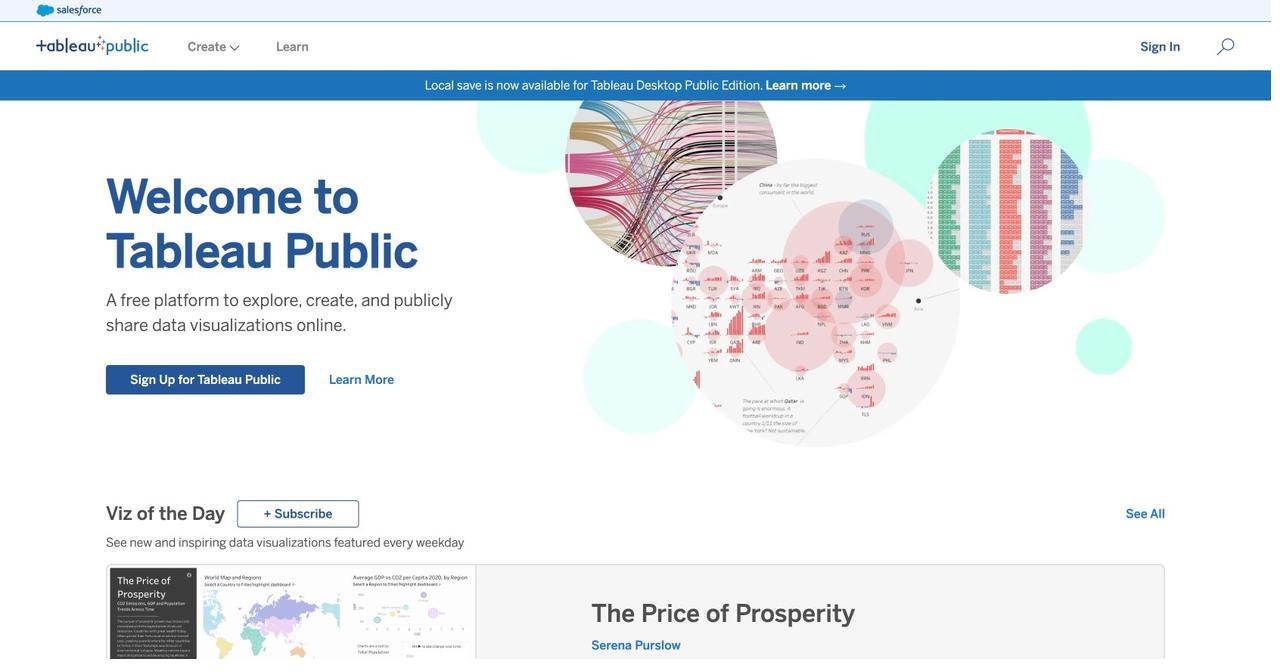 Task type: vqa. For each thing, say whether or not it's contained in the screenshot.
Drop
no



Task type: locate. For each thing, give the bounding box(es) containing it.
see all viz of the day element
[[1126, 505, 1165, 524]]

logo image
[[36, 36, 148, 55]]

tableau public viz of the day image
[[107, 566, 477, 660]]

viz of the day heading
[[106, 502, 225, 527]]

go to search image
[[1199, 38, 1253, 56]]

create image
[[226, 45, 240, 51]]



Task type: describe. For each thing, give the bounding box(es) containing it.
salesforce logo image
[[36, 5, 101, 17]]

see new and inspiring data visualizations featured every weekday element
[[106, 534, 1165, 552]]



